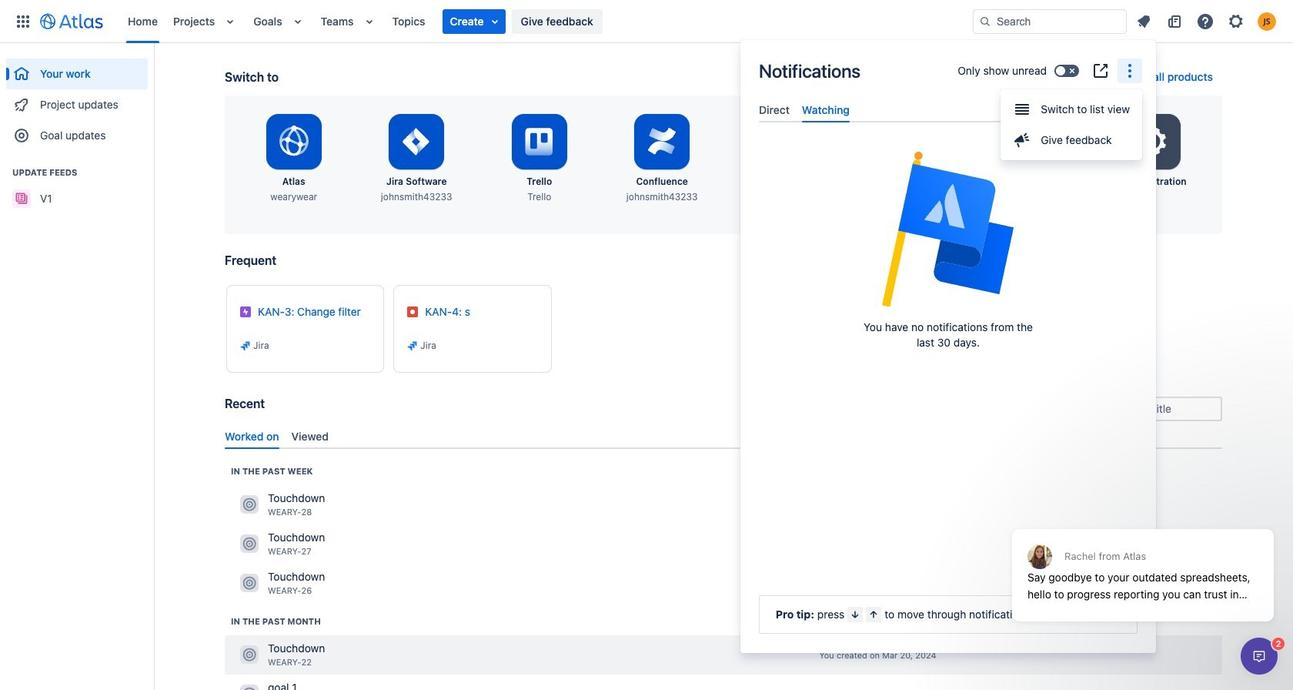 Task type: vqa. For each thing, say whether or not it's contained in the screenshot.
OF
no



Task type: describe. For each thing, give the bounding box(es) containing it.
1 townsquare image from the top
[[240, 535, 259, 553]]

more image
[[1121, 62, 1140, 80]]

heading for third townsquare image
[[231, 615, 321, 628]]

open notifications in a new tab image
[[1092, 62, 1111, 80]]

Search field
[[974, 9, 1128, 34]]

help image
[[1197, 12, 1215, 30]]

top element
[[9, 0, 974, 43]]

0 horizontal spatial list
[[120, 0, 974, 43]]

0 vertical spatial heading
[[6, 166, 148, 179]]

heading for townsquare icon
[[231, 465, 313, 477]]

switch to... image
[[14, 12, 32, 30]]

notifications image
[[1135, 12, 1154, 30]]



Task type: locate. For each thing, give the bounding box(es) containing it.
group
[[6, 43, 148, 156], [1001, 89, 1143, 160], [6, 151, 148, 219]]

search image
[[1092, 402, 1104, 414]]

jira image
[[240, 340, 252, 352]]

1 vertical spatial tab list
[[219, 423, 1229, 449]]

list
[[120, 0, 974, 43], [1131, 9, 1285, 34]]

Filter by title field
[[1088, 398, 1222, 420]]

arrow up image
[[868, 608, 881, 621]]

jira image
[[240, 340, 252, 352], [407, 340, 419, 352], [407, 340, 419, 352]]

arrow down image
[[850, 608, 862, 621]]

account image
[[1258, 12, 1277, 30]]

2 vertical spatial heading
[[231, 615, 321, 628]]

None search field
[[974, 9, 1128, 34]]

settings image
[[1135, 123, 1172, 160]]

1 vertical spatial heading
[[231, 465, 313, 477]]

search image
[[980, 15, 992, 27]]

2 townsquare image from the top
[[240, 574, 259, 593]]

4 townsquare image from the top
[[240, 685, 259, 690]]

3 townsquare image from the top
[[240, 646, 259, 664]]

list item inside list
[[443, 9, 506, 34]]

heading
[[6, 166, 148, 179], [231, 465, 313, 477], [231, 615, 321, 628]]

settings image
[[1228, 12, 1246, 30]]

0 vertical spatial tab list
[[753, 97, 1145, 123]]

dialog
[[741, 40, 1157, 653], [1005, 491, 1282, 633], [1242, 638, 1279, 675]]

townsquare image
[[240, 495, 259, 514]]

tab panel
[[753, 123, 1145, 136]]

tab list
[[753, 97, 1145, 123], [219, 423, 1229, 449]]

townsquare image
[[240, 535, 259, 553], [240, 574, 259, 593], [240, 646, 259, 664], [240, 685, 259, 690]]

1 horizontal spatial list
[[1131, 9, 1285, 34]]

list item
[[443, 9, 506, 34]]

banner
[[0, 0, 1294, 43]]



